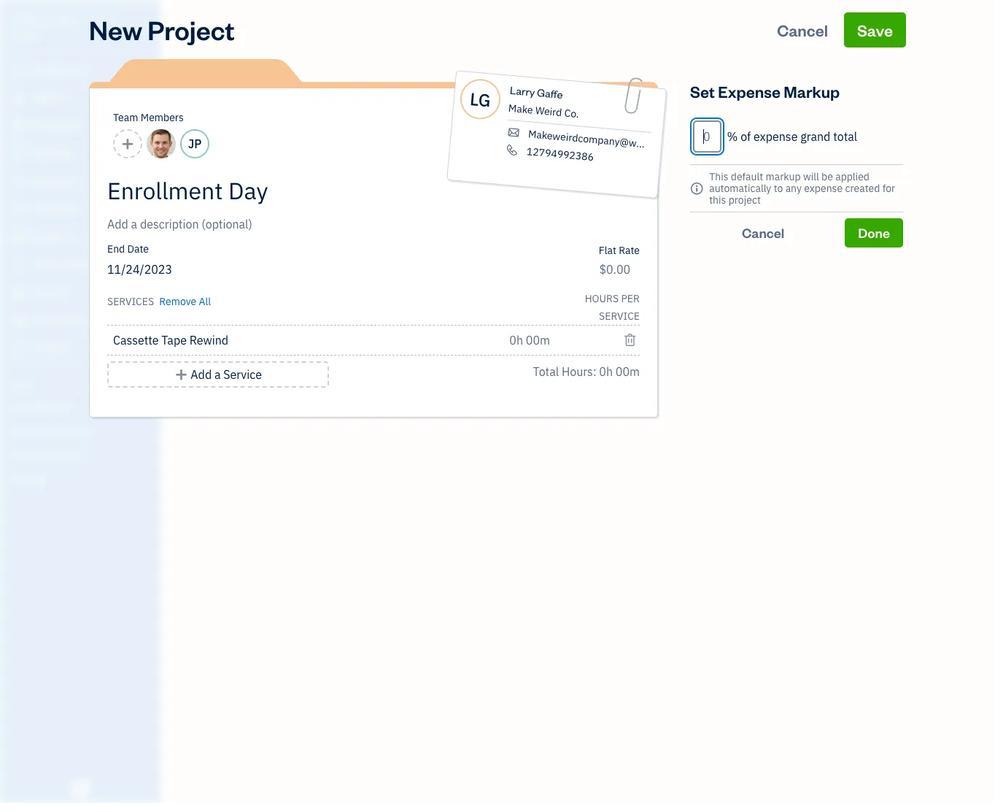 Task type: describe. For each thing, give the bounding box(es) containing it.
items and services image
[[11, 425, 156, 437]]

1 vertical spatial cancel button
[[691, 218, 837, 248]]

main element
[[0, 0, 197, 803]]

estimate image
[[9, 119, 27, 134]]

members
[[141, 111, 184, 124]]

flat rate
[[599, 244, 640, 257]]

markup
[[766, 170, 801, 183]]

per
[[622, 292, 640, 305]]

remove
[[159, 295, 197, 308]]

team
[[113, 111, 138, 124]]

00m
[[616, 364, 640, 379]]

inc
[[56, 13, 77, 28]]

0h 00m text field
[[510, 333, 552, 348]]

remove all button
[[157, 290, 211, 310]]

tape
[[162, 333, 187, 348]]

client image
[[9, 91, 27, 106]]

created
[[846, 182, 881, 195]]

add a service button
[[107, 361, 329, 388]]

0 text field
[[694, 120, 722, 153]]

plus image
[[175, 366, 188, 383]]

cassette tape rewind
[[113, 333, 229, 348]]

money image
[[9, 285, 27, 300]]

set expense markup
[[691, 81, 841, 101]]

make
[[508, 101, 534, 117]]

all
[[199, 295, 211, 308]]

add a service
[[191, 367, 262, 382]]

this default markup will be applied automatically to any expense created for this project
[[710, 170, 896, 207]]

expense
[[719, 81, 781, 101]]

service
[[224, 367, 262, 382]]

gaffe
[[537, 86, 564, 102]]

add team member image
[[121, 135, 134, 153]]

dashboard image
[[9, 64, 27, 78]]

of
[[741, 129, 752, 144]]

turtle
[[12, 13, 53, 28]]

any
[[786, 182, 802, 195]]

bank connections image
[[11, 448, 156, 460]]

team members
[[113, 111, 184, 124]]

info image
[[691, 180, 704, 197]]

Project Description text field
[[107, 215, 509, 233]]

envelope image
[[506, 126, 522, 139]]

co.
[[564, 106, 580, 121]]

team members image
[[11, 402, 156, 413]]

project image
[[9, 230, 27, 245]]

hours
[[585, 292, 619, 305]]

apps image
[[11, 378, 156, 390]]

larry gaffe make weird co.
[[508, 83, 580, 121]]

total hours: 0h 00m
[[533, 364, 640, 379]]

done button
[[846, 218, 904, 248]]

12794992386
[[527, 145, 595, 164]]

expense image
[[9, 202, 27, 217]]

services remove all
[[107, 295, 211, 308]]

0 vertical spatial cancel button
[[765, 12, 842, 47]]

remove project service image
[[624, 331, 637, 349]]

hours per service
[[585, 292, 640, 323]]

turtle inc owner
[[12, 13, 77, 40]]

done
[[859, 224, 891, 241]]

makeweirdcompany@weird.co
[[528, 127, 669, 153]]

report image
[[9, 341, 27, 356]]

Amount (USD) text field
[[599, 262, 631, 277]]



Task type: locate. For each thing, give the bounding box(es) containing it.
settings image
[[11, 472, 156, 483]]

rate
[[619, 244, 640, 257]]

expense right any
[[805, 182, 843, 195]]

project
[[148, 12, 235, 47]]

expense inside "this default markup will be applied automatically to any expense created for this project"
[[805, 182, 843, 195]]

payment image
[[9, 175, 27, 189]]

rewind
[[190, 333, 229, 348]]

cassette
[[113, 333, 159, 348]]

add
[[191, 367, 212, 382]]

% of expense grand total
[[728, 129, 858, 144]]

grand
[[801, 129, 831, 144]]

expense
[[754, 129, 798, 144], [805, 182, 843, 195]]

cancel
[[778, 20, 829, 40], [743, 224, 785, 241]]

total
[[834, 129, 858, 144]]

0 vertical spatial cancel
[[778, 20, 829, 40]]

cancel button
[[765, 12, 842, 47], [691, 218, 837, 248]]

End date in  format text field
[[107, 262, 374, 277]]

project
[[729, 193, 761, 207]]

0 horizontal spatial expense
[[754, 129, 798, 144]]

0h
[[600, 364, 613, 379]]

invoice image
[[9, 147, 27, 161]]

jp
[[188, 137, 202, 151]]

cancel for the top cancel button
[[778, 20, 829, 40]]

applied
[[836, 170, 870, 183]]

cancel for the bottom cancel button
[[743, 224, 785, 241]]

will
[[804, 170, 820, 183]]

this
[[710, 193, 727, 207]]

larry
[[510, 83, 536, 99]]

end
[[107, 242, 125, 256]]

chart image
[[9, 313, 27, 328]]

1 vertical spatial cancel
[[743, 224, 785, 241]]

markup
[[784, 81, 841, 101]]

freshbooks image
[[69, 780, 92, 797]]

owner
[[12, 29, 39, 40]]

cancel up markup
[[778, 20, 829, 40]]

to
[[774, 182, 784, 195]]

set
[[691, 81, 716, 101]]

lg
[[469, 87, 492, 112]]

new project
[[89, 12, 235, 47]]

this
[[710, 170, 729, 183]]

service
[[600, 310, 640, 323]]

cancel button up markup
[[765, 12, 842, 47]]

date
[[127, 242, 149, 256]]

phone image
[[505, 144, 520, 156]]

services
[[107, 295, 154, 308]]

for
[[883, 182, 896, 195]]

end date
[[107, 242, 149, 256]]

save
[[858, 20, 894, 40]]

be
[[822, 170, 834, 183]]

hours:
[[562, 364, 597, 379]]

expense right of
[[754, 129, 798, 144]]

save button
[[845, 12, 907, 47]]

%
[[728, 129, 738, 144]]

1 horizontal spatial expense
[[805, 182, 843, 195]]

cancel button down project
[[691, 218, 837, 248]]

flat
[[599, 244, 617, 257]]

weird
[[535, 104, 563, 119]]

default
[[731, 170, 764, 183]]

0 vertical spatial expense
[[754, 129, 798, 144]]

new
[[89, 12, 142, 47]]

cancel down project
[[743, 224, 785, 241]]

total
[[533, 364, 559, 379]]

1 vertical spatial expense
[[805, 182, 843, 195]]

a
[[215, 367, 221, 382]]

automatically
[[710, 182, 772, 195]]

timer image
[[9, 258, 27, 272]]

Project Name text field
[[107, 176, 509, 205]]



Task type: vqa. For each thing, say whether or not it's contained in the screenshot.
outstanding
no



